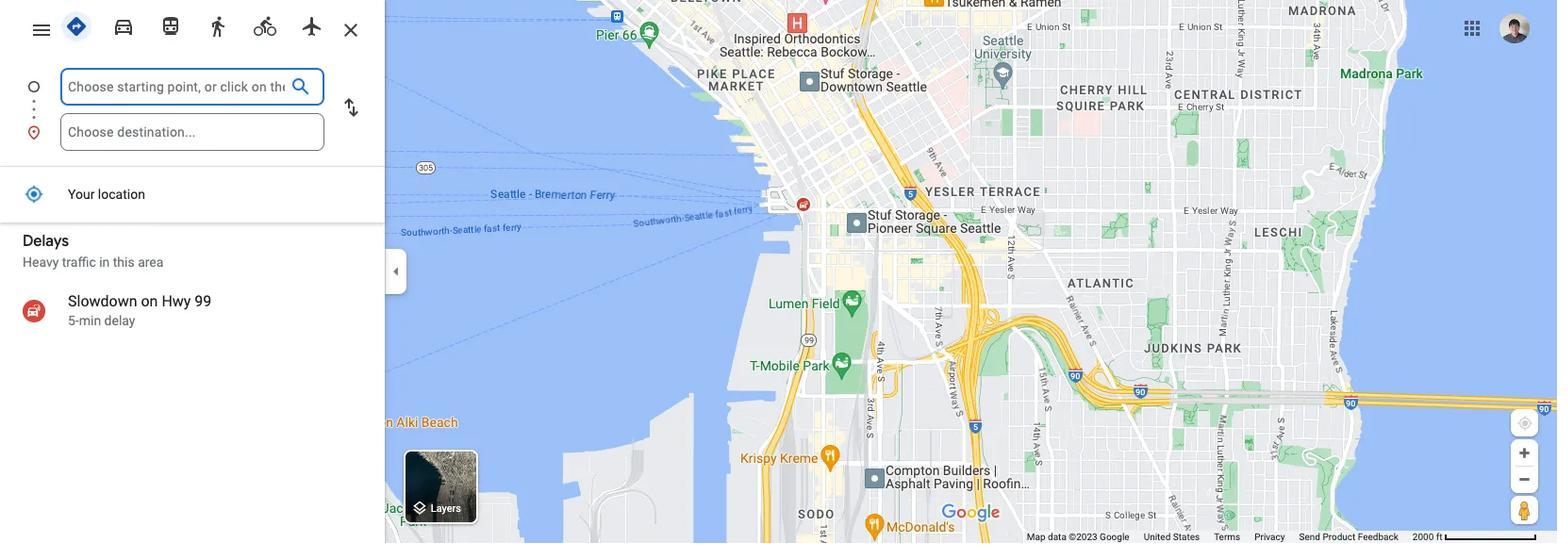 Task type: locate. For each thing, give the bounding box(es) containing it.
list item down 'choose starting point, or click on the map...' field
[[0, 113, 385, 151]]

list
[[0, 68, 385, 151]]

footer inside google maps element
[[1027, 531, 1413, 543]]

1 horizontal spatial none radio
[[151, 8, 191, 42]]

2 none field from the top
[[68, 113, 317, 151]]

2 none radio from the left
[[245, 8, 285, 42]]

states
[[1173, 532, 1200, 542]]

delays
[[23, 232, 69, 251]]

none radio right best travel modes option
[[104, 8, 143, 42]]

send product feedback
[[1300, 532, 1399, 542]]

min
[[79, 313, 101, 328]]

list item
[[0, 68, 385, 128], [0, 113, 385, 151]]

none radio transit
[[151, 8, 191, 42]]

your location
[[68, 187, 145, 202]]

none field inside list item
[[68, 68, 285, 106]]

united states button
[[1144, 531, 1200, 543]]

your location cell
[[0, 179, 373, 210]]

None field
[[68, 68, 285, 106], [68, 113, 317, 151]]

2 none radio from the left
[[151, 8, 191, 42]]

cannot access your location image
[[1517, 415, 1534, 432]]

google
[[1100, 532, 1130, 542]]

show street view coverage image
[[1511, 496, 1539, 525]]

list item down transit image
[[0, 68, 385, 128]]

none radio walking
[[198, 8, 238, 42]]

data
[[1048, 532, 1067, 542]]

none field up choose destination... field
[[68, 68, 285, 106]]

0 horizontal spatial none radio
[[57, 8, 96, 42]]

3 none radio from the left
[[292, 8, 332, 42]]

footer
[[1027, 531, 1413, 543]]

feedback
[[1358, 532, 1399, 542]]

close directions image
[[340, 19, 362, 42]]

3 none radio from the left
[[198, 8, 238, 42]]

layers
[[431, 503, 461, 515]]

zoom in image
[[1518, 446, 1532, 460]]

none radio left walking option
[[151, 8, 191, 42]]

none radio left the driving radio
[[57, 8, 96, 42]]

2 horizontal spatial none radio
[[198, 8, 238, 42]]

slowdown
[[68, 292, 137, 310]]

list inside google maps element
[[0, 68, 385, 151]]

none field 'choose starting point, or click on the map...'
[[68, 68, 285, 106]]

this
[[113, 255, 135, 270]]

zoom out image
[[1518, 473, 1532, 487]]

none radio left flights radio
[[245, 8, 285, 42]]

none radio left close directions image
[[292, 8, 332, 42]]

0 horizontal spatial none radio
[[104, 8, 143, 42]]

5-
[[68, 313, 79, 328]]

product
[[1323, 532, 1356, 542]]

1 none field from the top
[[68, 68, 285, 106]]

directions main content
[[0, 0, 385, 543]]

2 horizontal spatial none radio
[[292, 8, 332, 42]]

none radio right transit option
[[198, 8, 238, 42]]

1 none radio from the left
[[104, 8, 143, 42]]

1 vertical spatial none field
[[68, 113, 317, 151]]

footer containing map data ©2023 google
[[1027, 531, 1413, 543]]

none field down 'choose starting point, or click on the map...' field
[[68, 113, 317, 151]]

united
[[1144, 532, 1171, 542]]

2 list item from the top
[[0, 113, 385, 151]]

transit image
[[159, 15, 182, 38]]

1 horizontal spatial none radio
[[245, 8, 285, 42]]

none radio cycling
[[245, 8, 285, 42]]

hwy 99
[[162, 292, 212, 310]]

0 vertical spatial none field
[[68, 68, 285, 106]]

None radio
[[104, 8, 143, 42], [245, 8, 285, 42], [292, 8, 332, 42]]

location
[[98, 187, 145, 202]]

google account: nolan park  
(nolan.park@adept.ai) image
[[1500, 13, 1530, 43]]

Choose starting point, or click on the map... field
[[68, 75, 285, 98]]

1 none radio from the left
[[57, 8, 96, 42]]

map data ©2023 google
[[1027, 532, 1130, 542]]

your
[[68, 187, 95, 202]]

google maps element
[[0, 0, 1558, 543]]

None radio
[[57, 8, 96, 42], [151, 8, 191, 42], [198, 8, 238, 42]]

united states
[[1144, 532, 1200, 542]]

on
[[141, 292, 158, 310]]

2000 ft button
[[1413, 532, 1538, 542]]



Task type: describe. For each thing, give the bounding box(es) containing it.
ft
[[1437, 532, 1443, 542]]

©2023
[[1069, 532, 1098, 542]]

walking image
[[207, 15, 229, 38]]

reverse starting point and destination image
[[340, 96, 362, 119]]

none field choose destination...
[[68, 113, 317, 151]]

traffic
[[62, 255, 96, 270]]

flights image
[[301, 15, 324, 38]]

in
[[99, 255, 110, 270]]

collapse side panel image
[[386, 261, 407, 282]]

2000
[[1413, 532, 1434, 542]]

none radio best travel modes
[[57, 8, 96, 42]]

delays heavy traffic in this area
[[23, 232, 164, 270]]

none radio the driving
[[104, 8, 143, 42]]

send product feedback button
[[1300, 531, 1399, 543]]

privacy button
[[1255, 531, 1285, 543]]

none radio flights
[[292, 8, 332, 42]]

slowdown on hwy 99 5-min delay
[[68, 292, 212, 328]]

delay
[[104, 313, 135, 328]]

Choose destination... field
[[68, 121, 317, 143]]

privacy
[[1255, 532, 1285, 542]]

send
[[1300, 532, 1321, 542]]

1 list item from the top
[[0, 68, 385, 128]]

area
[[138, 255, 164, 270]]

heavy
[[23, 255, 59, 270]]

2000 ft
[[1413, 532, 1443, 542]]

terms button
[[1214, 531, 1241, 543]]

driving image
[[112, 15, 135, 38]]

best travel modes image
[[65, 15, 88, 38]]

terms
[[1214, 532, 1241, 542]]

map
[[1027, 532, 1046, 542]]

cycling image
[[254, 15, 276, 38]]



Task type: vqa. For each thing, say whether or not it's contained in the screenshot.
the bottom field
yes



